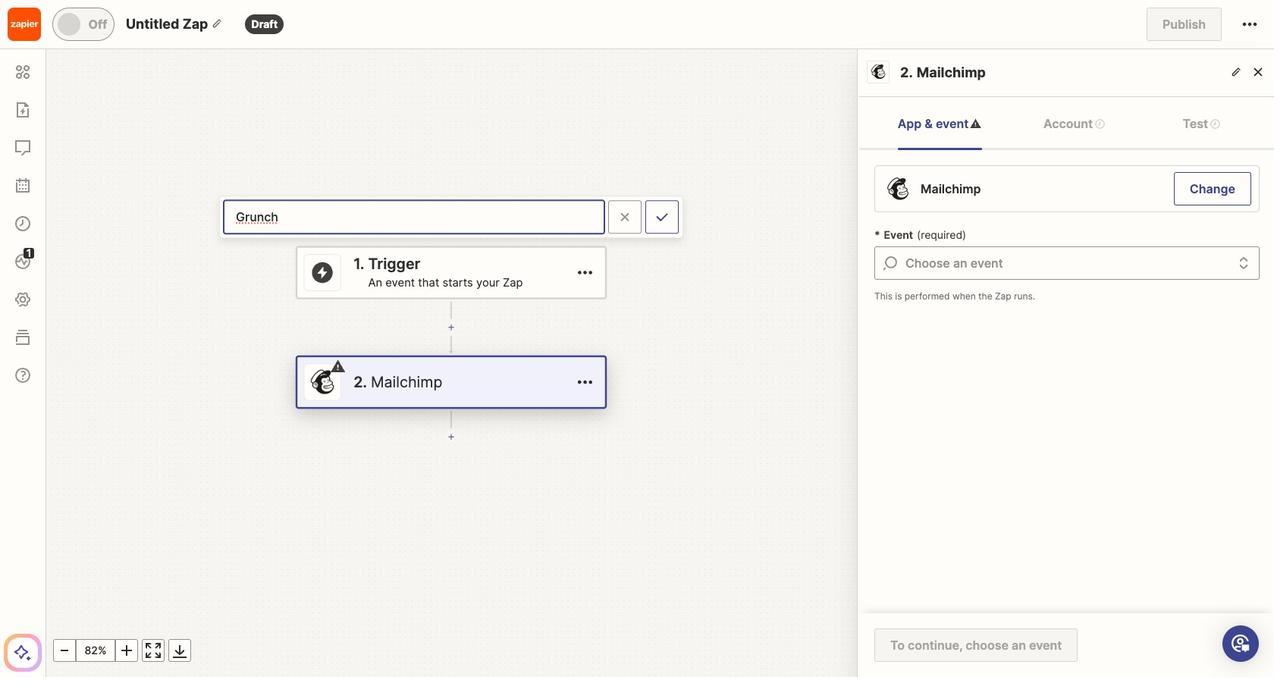 Task type: locate. For each thing, give the bounding box(es) containing it.
to
[[891, 638, 905, 653]]

mailchimp logo image
[[871, 64, 886, 80], [887, 178, 910, 200], [310, 370, 335, 395]]

*
[[875, 228, 881, 241]]

0 vertical spatial incomplete image
[[971, 118, 982, 129]]

incomplete image
[[971, 118, 982, 129], [331, 359, 346, 374]]

event right &
[[936, 116, 969, 131]]

zap right untitled
[[183, 16, 208, 32]]

1 horizontal spatial zap
[[503, 276, 523, 289]]

2 horizontal spatial event
[[1029, 638, 1062, 653]]

account
[[1044, 116, 1093, 131]]

incomplete image for left incomplete element
[[331, 359, 346, 374]]

event right an
[[1029, 638, 1062, 653]]

untitled zap
[[126, 16, 208, 32]]

1 vertical spatial event
[[386, 276, 415, 289]]

to continue, choose an event button
[[875, 629, 1078, 662]]

None field
[[875, 247, 1260, 280]]

event inside to continue, choose an event button
[[1029, 638, 1062, 653]]

incomplete image right the app & event
[[971, 118, 982, 129]]

1 vertical spatial 2.
[[354, 373, 367, 391]]

this
[[875, 291, 893, 302]]

2 vertical spatial mailchimp
[[371, 373, 443, 391]]

1 horizontal spatial incomplete image
[[971, 118, 982, 129]]

zap right the "your"
[[503, 276, 523, 289]]

0 horizontal spatial event
[[386, 276, 415, 289]]

incomplete element left 2. mailchimp at left bottom
[[331, 359, 346, 374]]

1 horizontal spatial 2.
[[901, 64, 913, 80]]

change
[[1190, 181, 1236, 197]]

runs.
[[1014, 291, 1036, 302]]

2. mailchimp
[[354, 373, 443, 391]]

1
[[26, 247, 31, 259]]

incomplete image left 2. mailchimp at left bottom
[[331, 359, 346, 374]]

indeterminate element for account
[[1095, 118, 1106, 129]]

1 vertical spatial incomplete element
[[331, 359, 346, 374]]

1 vertical spatial zap
[[503, 276, 523, 289]]

untitled
[[126, 16, 179, 32]]

publish
[[1163, 17, 1206, 32]]

editor sidebar element
[[4, 49, 42, 672]]

open intercom messenger image
[[1232, 635, 1250, 653]]

2 horizontal spatial zap
[[995, 291, 1012, 302]]

0 vertical spatial zap
[[183, 16, 208, 32]]

incomplete image for incomplete element within the app & event link
[[971, 118, 982, 129]]

starts
[[443, 276, 473, 289]]

&
[[925, 116, 933, 131]]

2.
[[901, 64, 913, 80], [354, 373, 367, 391]]

incomplete element
[[971, 118, 982, 129], [331, 359, 346, 374]]

1 indeterminate element from the left
[[1095, 118, 1106, 129]]

2 vertical spatial zap
[[995, 291, 1012, 302]]

change button
[[1174, 172, 1252, 206]]

0 vertical spatial 2.
[[901, 64, 913, 80]]

that
[[418, 276, 440, 289]]

incomplete element inside app & event link
[[971, 118, 982, 129]]

indeterminate element right account
[[1095, 118, 1106, 129]]

when
[[953, 291, 976, 302]]

0 vertical spatial incomplete element
[[971, 118, 982, 129]]

0 vertical spatial mailchimp logo image
[[871, 64, 886, 80]]

Choose an event text field
[[906, 247, 1229, 279]]

to continue, choose an event
[[891, 638, 1062, 653]]

zoom level percentage element
[[76, 640, 115, 662]]

event inside the 1. trigger an event that starts your zap
[[386, 276, 415, 289]]

2 vertical spatial event
[[1029, 638, 1062, 653]]

1 horizontal spatial event
[[936, 116, 969, 131]]

indeterminate element inside account button
[[1095, 118, 1106, 129]]

incomplete element right the app & event
[[971, 118, 982, 129]]

an
[[1012, 638, 1026, 653]]

test button
[[1168, 97, 1237, 150]]

0 horizontal spatial incomplete image
[[331, 359, 346, 374]]

indeterminate element right test
[[1210, 118, 1222, 129]]

0 horizontal spatial mailchimp logo image
[[310, 370, 335, 395]]

event inside app & event link
[[936, 116, 969, 131]]

app & event
[[898, 116, 969, 131]]

indeterminate image
[[1210, 118, 1222, 129]]

incomplete image inside app & event link
[[971, 118, 982, 129]]

zap right the
[[995, 291, 1012, 302]]

2 indeterminate element from the left
[[1210, 118, 1222, 129]]

0 horizontal spatial 2.
[[354, 373, 367, 391]]

mailchimp
[[917, 64, 986, 80], [921, 181, 981, 197], [371, 373, 443, 391]]

0 vertical spatial event
[[936, 116, 969, 131]]

1 horizontal spatial indeterminate element
[[1210, 118, 1222, 129]]

event down 'trigger' at the left top of page
[[386, 276, 415, 289]]

fit to view image
[[144, 642, 162, 660]]

event
[[936, 116, 969, 131], [386, 276, 415, 289], [1029, 638, 1062, 653]]

indeterminate element
[[1095, 118, 1106, 129], [1210, 118, 1222, 129]]

0 horizontal spatial indeterminate element
[[1095, 118, 1106, 129]]

1 horizontal spatial mailchimp logo image
[[871, 64, 886, 80]]

indeterminate element inside test button
[[1210, 118, 1222, 129]]

%
[[98, 644, 107, 657]]

app & event link
[[898, 97, 982, 150]]

an
[[368, 276, 382, 289]]

0 horizontal spatial incomplete element
[[331, 359, 346, 374]]

1 vertical spatial incomplete image
[[331, 359, 346, 374]]

zap
[[183, 16, 208, 32], [503, 276, 523, 289], [995, 291, 1012, 302]]

1 vertical spatial mailchimp logo image
[[887, 178, 910, 200]]

2. for 2.
[[901, 64, 913, 80]]

1 horizontal spatial incomplete element
[[971, 118, 982, 129]]



Task type: vqa. For each thing, say whether or not it's contained in the screenshot.
the Help link
no



Task type: describe. For each thing, give the bounding box(es) containing it.
event
[[884, 228, 914, 241]]

required
[[921, 228, 963, 241]]

82 %
[[85, 644, 107, 657]]

account button
[[1029, 97, 1121, 150]]

1.
[[354, 255, 365, 273]]

off
[[88, 17, 107, 32]]

2. for 2. mailchimp
[[354, 373, 367, 391]]

zoom out image
[[55, 642, 74, 660]]

the
[[979, 291, 993, 302]]

trigger
[[368, 255, 421, 273]]

choose
[[966, 638, 1009, 653]]

82
[[85, 644, 98, 657]]

* event
[[875, 228, 914, 241]]

is
[[895, 291, 902, 302]]

zap inside the 1. trigger an event that starts your zap
[[503, 276, 523, 289]]

1 vertical spatial mailchimp
[[921, 181, 981, 197]]

indeterminate image
[[1095, 118, 1106, 129]]

your
[[476, 276, 500, 289]]

0 vertical spatial mailchimp
[[917, 64, 986, 80]]

draft
[[251, 17, 278, 30]]

2 horizontal spatial mailchimp logo image
[[887, 178, 910, 200]]

continue,
[[908, 638, 963, 653]]

export to image image
[[171, 642, 189, 660]]

app
[[898, 116, 922, 131]]

publish button
[[1147, 8, 1222, 41]]

this is performed when the zap runs.
[[875, 291, 1036, 302]]

indeterminate element for test
[[1210, 118, 1222, 129]]

Step title text field
[[225, 201, 604, 233]]

1. trigger an event that starts your zap
[[354, 255, 523, 289]]

rename step image
[[653, 208, 671, 226]]

test
[[1183, 116, 1209, 131]]

performed
[[905, 291, 950, 302]]

0 horizontal spatial zap
[[183, 16, 208, 32]]

cancel image
[[616, 208, 634, 226]]

zoom in image
[[118, 642, 136, 660]]

2 vertical spatial mailchimp logo image
[[310, 370, 335, 395]]



